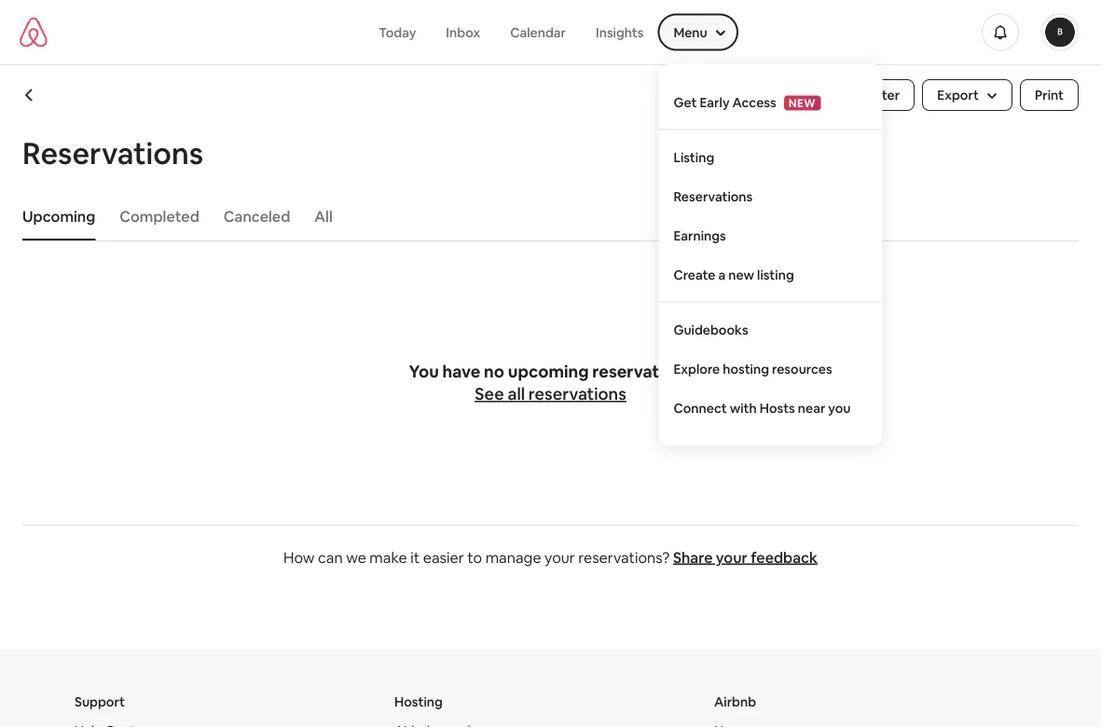 Task type: locate. For each thing, give the bounding box(es) containing it.
0 vertical spatial new
[[789, 96, 816, 110]]

explore hosting resources
[[674, 360, 832, 377]]

1 horizontal spatial your
[[716, 548, 748, 567]]

create a new listing
[[674, 266, 794, 283]]

how
[[283, 548, 315, 567]]

your right share
[[716, 548, 748, 567]]

new right access
[[789, 96, 816, 110]]

upcoming
[[508, 361, 589, 383]]

you
[[409, 361, 439, 383]]

export
[[937, 87, 979, 104]]

go back image
[[22, 88, 37, 103]]

connect with hosts near you
[[674, 400, 851, 416]]

1 vertical spatial new
[[728, 266, 754, 283]]

can
[[318, 548, 343, 567]]

see all reservations button
[[475, 383, 626, 406]]

reservations up earnings
[[674, 188, 753, 205]]

tab list
[[13, 192, 1079, 241]]

we
[[346, 548, 366, 567]]

listing
[[757, 266, 794, 283]]

upcoming button
[[13, 198, 105, 235]]

completed button
[[110, 198, 209, 235]]

get early access
[[674, 94, 777, 110]]

share your feedback button
[[673, 548, 818, 567]]

0 vertical spatial reservations
[[592, 361, 692, 383]]

make
[[370, 548, 407, 567]]

listing link
[[659, 138, 882, 177]]

1 your from the left
[[545, 548, 575, 567]]

all button
[[305, 198, 342, 235]]

guidebooks
[[674, 321, 748, 338]]

listing
[[674, 149, 714, 166]]

1 vertical spatial reservations
[[674, 188, 753, 205]]

main navigation menu image
[[1045, 17, 1075, 47]]

earnings
[[674, 227, 726, 244]]

0 horizontal spatial your
[[545, 548, 575, 567]]

near
[[798, 400, 826, 416]]

early
[[700, 94, 730, 110]]

canceled button
[[214, 198, 300, 235]]

all
[[508, 383, 525, 405]]

all
[[315, 207, 333, 226]]

hosts
[[760, 400, 795, 416]]

1 horizontal spatial new
[[789, 96, 816, 110]]

reservations up the connect
[[592, 361, 692, 383]]

explore
[[674, 360, 720, 377]]

menu
[[674, 24, 708, 41]]

new
[[789, 96, 816, 110], [728, 266, 754, 283]]

today
[[379, 24, 416, 41]]

print button
[[1020, 79, 1079, 111]]

reservations down upcoming
[[529, 383, 626, 405]]

upcoming
[[22, 207, 95, 226]]

reservations up 'completed'
[[22, 133, 203, 173]]

1 horizontal spatial reservations
[[674, 188, 753, 205]]

your right manage
[[545, 548, 575, 567]]

0 vertical spatial reservations
[[22, 133, 203, 173]]

your
[[545, 548, 575, 567], [716, 548, 748, 567]]

calendar
[[510, 24, 566, 41]]

reservations
[[22, 133, 203, 173], [674, 188, 753, 205]]

reservations
[[592, 361, 692, 383], [529, 383, 626, 405]]

it
[[411, 548, 420, 567]]

new right a
[[728, 266, 754, 283]]

connect with hosts near you link
[[659, 388, 882, 428]]

access
[[732, 94, 777, 110]]



Task type: describe. For each thing, give the bounding box(es) containing it.
get
[[674, 94, 697, 110]]

see
[[475, 383, 504, 405]]

support
[[75, 694, 125, 711]]

menu button
[[659, 14, 737, 50]]

have
[[443, 361, 481, 383]]

to
[[467, 548, 482, 567]]

resources
[[772, 360, 832, 377]]

0 horizontal spatial reservations
[[22, 133, 203, 173]]

reservations link
[[659, 177, 882, 216]]

how can we make it easier to manage your reservations? share your feedback
[[283, 548, 818, 567]]

a
[[718, 266, 726, 283]]

filter button
[[831, 79, 915, 111]]

insights link
[[581, 14, 659, 50]]

explore hosting resources link
[[659, 349, 882, 388]]

reservations?
[[578, 548, 670, 567]]

insights
[[596, 24, 644, 41]]

completed
[[120, 207, 199, 226]]

filter
[[869, 87, 900, 104]]

0 horizontal spatial new
[[728, 266, 754, 283]]

with
[[730, 400, 757, 416]]

earnings link
[[659, 216, 882, 255]]

print
[[1035, 87, 1064, 104]]

export button
[[922, 79, 1013, 111]]

calendar link
[[495, 14, 581, 50]]

tab list containing upcoming
[[13, 192, 1079, 241]]

feedback
[[751, 548, 818, 567]]

create
[[674, 266, 716, 283]]

share
[[673, 548, 713, 567]]

menu group
[[659, 14, 737, 50]]

today link
[[364, 14, 431, 50]]

you
[[828, 400, 851, 416]]

2 your from the left
[[716, 548, 748, 567]]

manage
[[485, 548, 541, 567]]

create a new listing link
[[659, 255, 882, 294]]

easier
[[423, 548, 464, 567]]

inbox link
[[431, 14, 495, 50]]

hosting
[[723, 360, 769, 377]]

airbnb
[[714, 694, 756, 711]]

no
[[484, 361, 505, 383]]

hosting
[[394, 694, 443, 711]]

1 vertical spatial reservations
[[529, 383, 626, 405]]

you have no upcoming reservations see all reservations
[[409, 361, 692, 405]]

inbox
[[446, 24, 480, 41]]

guidebooks link
[[659, 310, 882, 349]]

canceled
[[224, 207, 290, 226]]

connect
[[674, 400, 727, 416]]



Task type: vqa. For each thing, say whether or not it's contained in the screenshot.
$762 BUTTON at right
no



